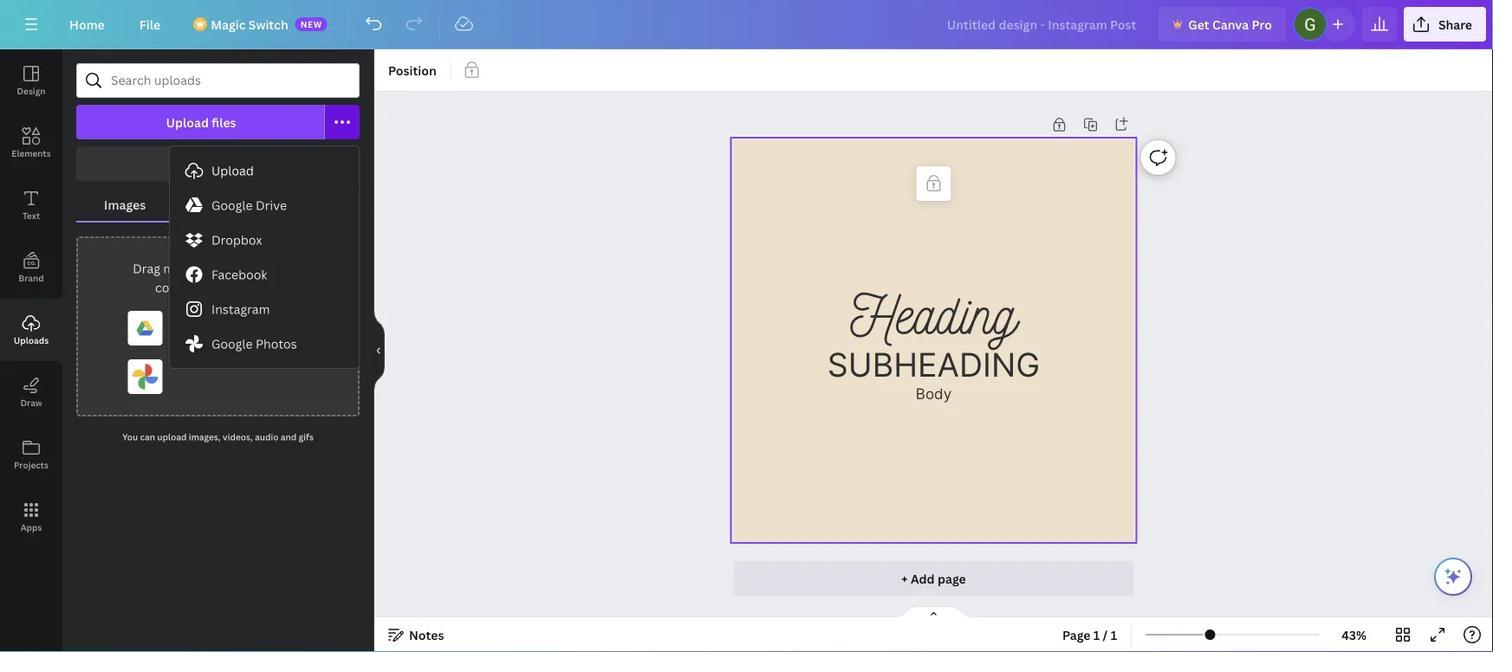 Task type: vqa. For each thing, say whether or not it's contained in the screenshot.
Print designs
no



Task type: locate. For each thing, give the bounding box(es) containing it.
an
[[206, 280, 220, 296]]

43%
[[1342, 627, 1367, 644]]

+
[[902, 571, 908, 587]]

upload
[[166, 114, 209, 130], [212, 163, 254, 179]]

1 vertical spatial upload
[[157, 432, 187, 443]]

pro
[[1252, 16, 1273, 33]]

2 google from the top
[[212, 336, 253, 352]]

apps button
[[0, 486, 62, 549]]

menu
[[170, 147, 360, 368]]

yourself
[[216, 156, 265, 172]]

instagram button
[[170, 292, 360, 327]]

google up dropbox
[[212, 197, 253, 214]]

page
[[1063, 627, 1091, 644]]

or
[[291, 261, 303, 277]]

files
[[212, 114, 236, 130]]

projects button
[[0, 424, 62, 486]]

switch
[[249, 16, 288, 33]]

1 left /
[[1094, 627, 1100, 644]]

notes
[[409, 627, 444, 644]]

0 horizontal spatial 1
[[1094, 627, 1100, 644]]

upload
[[247, 261, 288, 277], [157, 432, 187, 443]]

body
[[916, 385, 952, 403]]

drag media here to upload or connect an account...
[[133, 261, 303, 296]]

0 horizontal spatial upload
[[166, 114, 209, 130]]

show pages image
[[893, 606, 976, 620]]

get canva pro button
[[1159, 7, 1287, 42]]

0 vertical spatial upload
[[166, 114, 209, 130]]

1 horizontal spatial upload
[[247, 261, 288, 277]]

home
[[69, 16, 105, 33]]

page
[[938, 571, 967, 587]]

dropbox
[[212, 232, 262, 248]]

images,
[[189, 432, 221, 443]]

text
[[22, 210, 40, 222]]

text button
[[0, 174, 62, 237]]

google down instagram
[[212, 336, 253, 352]]

43% button
[[1327, 622, 1383, 649]]

gifs
[[299, 432, 314, 443]]

+ add page button
[[734, 562, 1134, 597]]

1 right /
[[1111, 627, 1118, 644]]

/
[[1103, 627, 1108, 644]]

Search uploads search field
[[111, 64, 349, 97]]

draw
[[20, 397, 42, 409]]

upload inside upload "button"
[[212, 163, 254, 179]]

1
[[1094, 627, 1100, 644], [1111, 627, 1118, 644]]

design
[[17, 85, 46, 97]]

videos button
[[174, 188, 269, 221]]

hide image
[[374, 310, 385, 393]]

upload up the videos button
[[212, 163, 254, 179]]

google inside button
[[212, 336, 253, 352]]

google inside 'button'
[[212, 197, 253, 214]]

upload inside drag media here to upload or connect an account...
[[247, 261, 288, 277]]

1 horizontal spatial upload
[[212, 163, 254, 179]]

upload right can
[[157, 432, 187, 443]]

0 horizontal spatial upload
[[157, 432, 187, 443]]

Design title text field
[[934, 7, 1152, 42]]

account...
[[223, 280, 281, 296]]

2 1 from the left
[[1111, 627, 1118, 644]]

page 1 / 1
[[1063, 627, 1118, 644]]

1 1 from the left
[[1094, 627, 1100, 644]]

drive
[[256, 197, 287, 214]]

share button
[[1404, 7, 1487, 42]]

upload left files
[[166, 114, 209, 130]]

upload inside upload files button
[[166, 114, 209, 130]]

upload files button
[[76, 105, 325, 140]]

1 google from the top
[[212, 197, 253, 214]]

new
[[301, 18, 322, 30]]

can
[[140, 432, 155, 443]]

1 vertical spatial upload
[[212, 163, 254, 179]]

images button
[[76, 188, 174, 221]]

here
[[202, 261, 229, 277]]

record
[[171, 156, 213, 172]]

0 vertical spatial google
[[212, 197, 253, 214]]

google
[[212, 197, 253, 214], [212, 336, 253, 352]]

heading
[[851, 278, 1018, 346]]

1 vertical spatial google
[[212, 336, 253, 352]]

side panel tab list
[[0, 49, 62, 549]]

upload up account...
[[247, 261, 288, 277]]

instagram
[[212, 301, 270, 318]]

file
[[139, 16, 161, 33]]

1 horizontal spatial 1
[[1111, 627, 1118, 644]]

0 vertical spatial upload
[[247, 261, 288, 277]]

main menu bar
[[0, 0, 1494, 49]]

projects
[[14, 460, 49, 471]]

media
[[163, 261, 199, 277]]

canva
[[1213, 16, 1250, 33]]

google photos
[[212, 336, 297, 352]]

videos
[[202, 196, 242, 213]]

you
[[122, 432, 138, 443]]

google drive
[[212, 197, 287, 214]]



Task type: describe. For each thing, give the bounding box(es) containing it.
get canva pro
[[1189, 16, 1273, 33]]

images
[[104, 196, 146, 213]]

dropbox button
[[170, 223, 360, 258]]

home link
[[55, 7, 119, 42]]

share
[[1439, 16, 1473, 33]]

design button
[[0, 49, 62, 112]]

you can upload images, videos, audio and gifs
[[122, 432, 314, 443]]

connect
[[155, 280, 203, 296]]

upload files
[[166, 114, 236, 130]]

google for google drive
[[212, 197, 253, 214]]

elements button
[[0, 112, 62, 174]]

+ add page
[[902, 571, 967, 587]]

audio
[[255, 432, 279, 443]]

record yourself
[[171, 156, 265, 172]]

google drive button
[[170, 188, 360, 223]]

brand
[[18, 272, 44, 284]]

magic
[[211, 16, 246, 33]]

file button
[[126, 7, 174, 42]]

elements
[[12, 147, 51, 159]]

brand button
[[0, 237, 62, 299]]

and
[[281, 432, 297, 443]]

google for google photos
[[212, 336, 253, 352]]

upload button
[[170, 153, 360, 188]]

videos,
[[223, 432, 253, 443]]

heading subheading body
[[828, 278, 1041, 403]]

to
[[232, 261, 244, 277]]

record yourself button
[[76, 147, 360, 181]]

notes button
[[381, 622, 451, 649]]

position
[[388, 62, 437, 78]]

subheading
[[828, 346, 1041, 385]]

uploads button
[[0, 299, 62, 362]]

google photos button
[[170, 327, 360, 362]]

drag
[[133, 261, 160, 277]]

upload for upload
[[212, 163, 254, 179]]

apps
[[20, 522, 42, 534]]

position button
[[381, 56, 444, 84]]

draw button
[[0, 362, 62, 424]]

uploads
[[14, 335, 49, 346]]

facebook button
[[170, 258, 360, 292]]

facebook
[[212, 267, 267, 283]]

canva assistant image
[[1444, 567, 1464, 588]]

add
[[911, 571, 935, 587]]

menu containing upload
[[170, 147, 360, 368]]

photos
[[256, 336, 297, 352]]

magic switch
[[211, 16, 288, 33]]

upload for upload files
[[166, 114, 209, 130]]

get
[[1189, 16, 1210, 33]]



